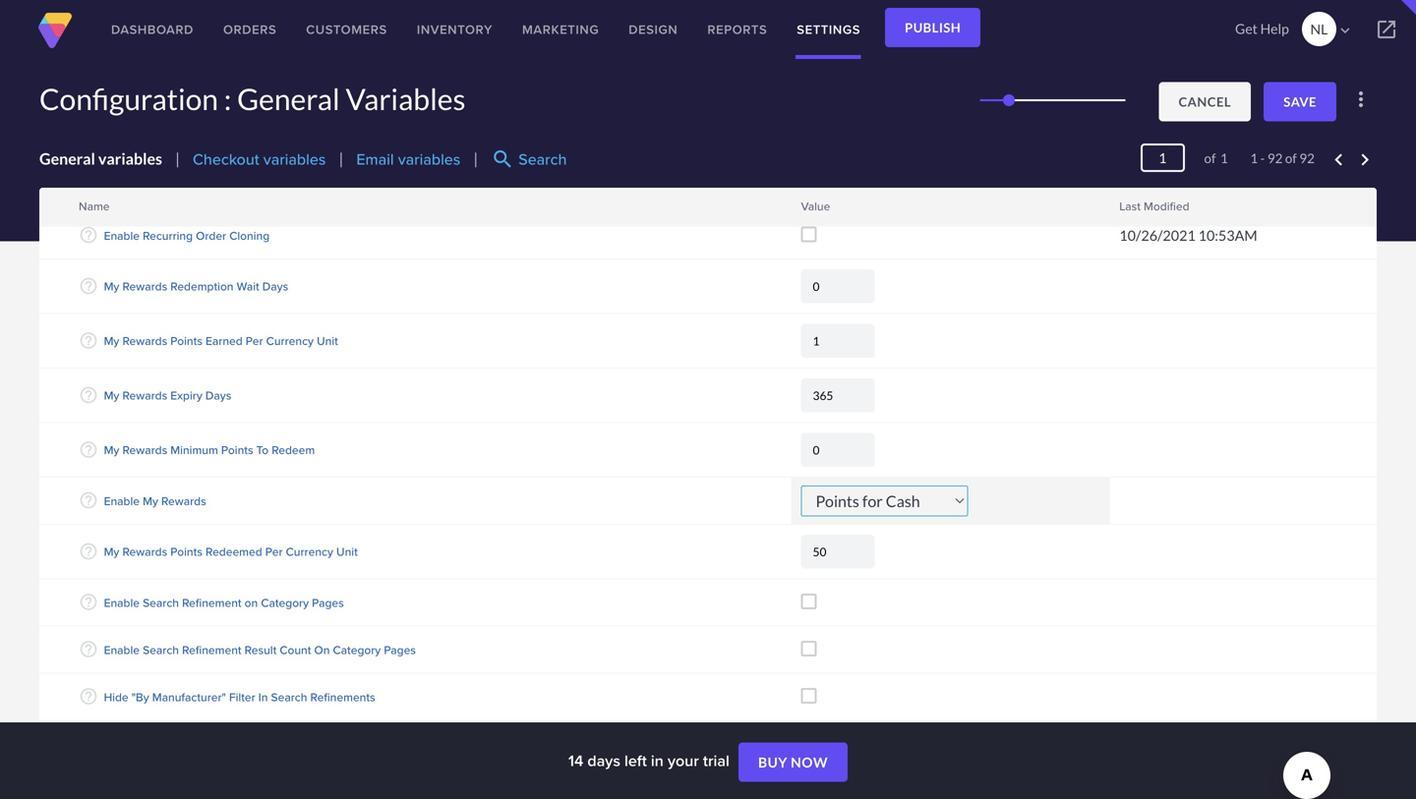 Task type: describe. For each thing, give the bounding box(es) containing it.
variables for email variables
[[398, 148, 461, 171]]

details
[[250, 180, 286, 197]]

marketing
[[522, 20, 599, 39]]

my rewards minimum points to redeem link
[[104, 442, 315, 459]]

enable search refinement result count on category pages link
[[104, 642, 416, 659]]

configuration
[[39, 81, 218, 117]]

 for   last modified
[[1106, 194, 1124, 212]]

settings
[[797, 20, 861, 39]]

enable my rewards link
[[104, 493, 206, 510]]

:
[[224, 81, 231, 117]]

refinement for help_outline enable search refinement result count on category pages
[[182, 642, 242, 659]]

09/23/2016
[[1120, 180, 1196, 197]]

help_outline enable search refinement on category pages
[[79, 593, 344, 612]]

points for help_outline my rewards points redeemed per currency unit
[[170, 544, 203, 561]]

on
[[245, 594, 258, 612]]

 for   last modified
[[1106, 205, 1124, 222]]

cancel
[[1179, 94, 1232, 110]]

name
[[79, 198, 110, 215]]

 link for   last modified
[[1105, 205, 1125, 222]]

  last modified
[[1106, 194, 1190, 222]]

nl 
[[1311, 21, 1354, 39]]

currency for help_outline my rewards points earned per currency unit
[[266, 333, 314, 350]]

your
[[668, 750, 699, 773]]

help_outline my rewards points redeemed per currency unit
[[79, 542, 358, 562]]

left
[[625, 750, 647, 773]]

my rewards points redeemed per currency unit link
[[104, 544, 358, 561]]

refinements
[[310, 689, 375, 706]]

1 horizontal spatial general
[[237, 81, 340, 117]]

design
[[629, 20, 678, 39]]

unit for help_outline my rewards points earned per currency unit
[[317, 333, 338, 350]]

keyboard_arrow_left
[[1327, 148, 1351, 172]]

my for help_outline my rewards redemption wait days
[[104, 278, 119, 295]]

buy
[[758, 755, 788, 771]]

  value
[[787, 194, 831, 222]]

order
[[196, 227, 226, 244]]

expiry
[[170, 387, 202, 404]]

help_outline for help_outline enable recurring order cloning
[[79, 225, 98, 245]]

search inside search search
[[519, 148, 567, 171]]

category inside help_outline enable search refinement on category pages
[[261, 594, 309, 612]]

in
[[651, 750, 664, 773]]

1 - 92 of 92
[[1251, 151, 1315, 166]]

manufacturer"
[[152, 689, 226, 706]]

configuration : general variables
[[39, 81, 466, 117]]

09/23/2016 07:47am
[[1120, 180, 1258, 197]]

my for help_outline my rewards points earned per currency unit
[[104, 333, 119, 350]]

points inside help_outline my rewards minimum points to redeem
[[221, 442, 253, 459]]

hide "by manufacturer" filter in search refinements link
[[104, 689, 375, 706]]

search inside help_outline enable search refinement on category pages
[[143, 594, 179, 612]]

enable for help_outline enable my rewards
[[104, 493, 140, 510]]

dashboard link
[[96, 0, 209, 59]]

points for help_outline my rewards points earned per currency unit
[[170, 333, 203, 350]]

rewards for help_outline my rewards points earned per currency unit
[[122, 333, 167, 350]]

help_outline for help_outline my rewards expiry days
[[79, 386, 98, 405]]

pages inside help_outline enable search refinement result count on category pages
[[384, 642, 416, 659]]

help_outline for help_outline hide "by manufacturer" filter in search refinements
[[79, 687, 98, 707]]

search search
[[491, 148, 567, 171]]

14 days left in your trial
[[568, 750, 734, 773]]

unit for help_outline my rewards points redeemed per currency unit
[[336, 544, 358, 561]]

save link
[[1264, 82, 1337, 121]]

search inside help_outline enable search refinement result count on category pages
[[143, 642, 179, 659]]

days inside help_outline my rewards redemption wait days
[[262, 278, 288, 295]]

element
[[143, 180, 186, 197]]

help_outline my rewards redemption wait days
[[79, 276, 288, 296]]

reports
[[708, 20, 768, 39]]

publish button
[[885, 8, 981, 47]]

inventory
[[417, 20, 493, 39]]

buy now link
[[739, 743, 848, 783]]


[[1337, 22, 1354, 39]]

variables for checkout variables
[[263, 148, 326, 171]]

help
[[1261, 20, 1289, 37]]

 for   value
[[787, 205, 805, 222]]

2 of from the left
[[1286, 151, 1297, 166]]

help_outline enable search refinement result count on category pages
[[79, 640, 416, 660]]

keyboard_arrow_right
[[1354, 148, 1377, 172]]

filter
[[229, 689, 255, 706]]

per for help_outline my rewards points redeemed per currency unit
[[265, 544, 283, 561]]

more_vert
[[1350, 88, 1373, 111]]

 link for   last modified
[[1105, 194, 1125, 212]]

general variables
[[39, 149, 162, 168]]

buy now
[[758, 755, 828, 771]]

count
[[280, 642, 311, 659]]

help_outline use h1 element for product details title
[[79, 178, 311, 198]]

10/26/2021 10:53am
[[1120, 227, 1258, 244]]

rewards for help_outline my rewards expiry days
[[122, 387, 167, 404]]

hide
[[104, 689, 128, 706]]

days
[[588, 750, 621, 773]]

keyboard_arrow_left keyboard_arrow_right
[[1327, 148, 1377, 172]]

my for help_outline my rewards points redeemed per currency unit
[[104, 544, 119, 561]]

enable search refinement on category pages link
[[104, 594, 344, 612]]

name link
[[79, 198, 110, 215]]

my for help_outline my rewards minimum points to redeem
[[104, 442, 119, 459]]

checkout variables
[[193, 148, 326, 171]]

minimum
[[170, 442, 218, 459]]

2 1 from the left
[[1251, 151, 1258, 166]]

days inside help_outline my rewards expiry days
[[205, 387, 231, 404]]

rewards inside help_outline enable my rewards
[[161, 493, 206, 510]]

value link
[[801, 198, 831, 215]]

enable for help_outline enable search refinement on category pages
[[104, 594, 140, 612]]

result
[[245, 642, 277, 659]]

redemption
[[170, 278, 234, 295]]

enable recurring order cloning link
[[104, 227, 270, 244]]

10/26/2021
[[1120, 227, 1196, 244]]

use h1 element for product details title link
[[104, 180, 311, 197]]

get help
[[1236, 20, 1289, 37]]

-
[[1261, 151, 1265, 166]]

help_outline for help_outline enable search refinement on category pages
[[79, 593, 98, 612]]

email
[[356, 148, 394, 171]]

dashboard
[[111, 20, 194, 39]]

nl
[[1311, 21, 1328, 37]]

in
[[258, 689, 268, 706]]



Task type: vqa. For each thing, say whether or not it's contained in the screenshot.
Per
yes



Task type: locate. For each thing, give the bounding box(es) containing it.
pages
[[312, 594, 344, 612], [384, 642, 416, 659]]

unit inside help_outline my rewards points redeemed per currency unit
[[336, 544, 358, 561]]

0 horizontal spatial of
[[1205, 151, 1216, 166]]

0 vertical spatial per
[[246, 333, 263, 350]]

1 horizontal spatial 1
[[1251, 151, 1258, 166]]

 inside   value
[[787, 194, 805, 212]]

4 enable from the top
[[104, 642, 140, 659]]

1  from the left
[[787, 194, 805, 212]]

0 horizontal spatial 
[[787, 205, 805, 222]]

1 vertical spatial refinement
[[182, 642, 242, 659]]

recurring
[[143, 227, 193, 244]]

 link for   value
[[786, 194, 806, 212]]

unit inside help_outline my rewards points earned per currency unit
[[317, 333, 338, 350]]

currency right the redeemed
[[286, 544, 333, 561]]

help_outline enable my rewards
[[79, 491, 206, 511]]

rewards for help_outline my rewards points redeemed per currency unit
[[122, 544, 167, 561]]

1 horizontal spatial  link
[[1105, 205, 1125, 222]]

search
[[491, 148, 515, 171]]

1 horizontal spatial pages
[[384, 642, 416, 659]]

0 horizontal spatial per
[[246, 333, 263, 350]]

my up help_outline my rewards expiry days
[[104, 333, 119, 350]]

8 help_outline from the top
[[79, 542, 98, 562]]

 inside the   last modified
[[1106, 194, 1124, 212]]

per for help_outline my rewards points earned per currency unit
[[246, 333, 263, 350]]

0 horizontal spatial pages
[[312, 594, 344, 612]]

"by
[[132, 689, 149, 706]]

1 horizontal spatial |
[[339, 149, 344, 168]]

search up "by
[[143, 642, 179, 659]]

 inside the   last modified
[[1106, 205, 1124, 222]]

1 vertical spatial points
[[221, 442, 253, 459]]

refinement inside help_outline enable search refinement on category pages
[[182, 594, 242, 612]]

help_outline enable recurring order cloning
[[79, 225, 270, 245]]

2  link from the left
[[1105, 205, 1125, 222]]

1 horizontal spatial  link
[[1105, 194, 1125, 212]]

rewards
[[122, 278, 167, 295], [122, 333, 167, 350], [122, 387, 167, 404], [122, 442, 167, 459], [161, 493, 206, 510], [122, 544, 167, 561]]

variables for general variables
[[98, 149, 162, 168]]

of up 07:47am
[[1205, 151, 1216, 166]]

2 92 from the left
[[1300, 151, 1315, 166]]

enable inside help_outline enable my rewards
[[104, 493, 140, 510]]

| up element
[[175, 149, 180, 168]]

1 of from the left
[[1205, 151, 1216, 166]]

my rewards points earned per currency unit link
[[104, 333, 338, 350]]

rewards for help_outline my rewards minimum points to redeem
[[122, 442, 167, 459]]

per right earned
[[246, 333, 263, 350]]

use
[[104, 180, 124, 197]]

get
[[1236, 20, 1258, 37]]

help_outline for help_outline enable my rewards
[[79, 491, 98, 511]]

2 refinement from the top
[[182, 642, 242, 659]]

0 horizontal spatial days
[[205, 387, 231, 404]]

0 horizontal spatial |
[[175, 149, 180, 168]]


[[787, 205, 805, 222], [1106, 205, 1124, 222]]

11 help_outline from the top
[[79, 687, 98, 707]]

1 vertical spatial days
[[205, 387, 231, 404]]

publish
[[905, 20, 961, 35]]

help_outline for help_outline my rewards points earned per currency unit
[[79, 331, 98, 351]]

0 vertical spatial general
[[237, 81, 340, 117]]

refinement left on
[[182, 594, 242, 612]]

my inside help_outline my rewards redemption wait days
[[104, 278, 119, 295]]

refinement inside help_outline enable search refinement result count on category pages
[[182, 642, 242, 659]]

0 horizontal spatial category
[[261, 594, 309, 612]]

trial
[[703, 750, 730, 773]]

3 help_outline from the top
[[79, 276, 98, 296]]

3 enable from the top
[[104, 594, 140, 612]]

2 | from the left
[[339, 149, 344, 168]]

days right expiry
[[205, 387, 231, 404]]

rewards down recurring
[[122, 278, 167, 295]]

my for help_outline my rewards expiry days
[[104, 387, 119, 404]]

| left email
[[339, 149, 344, 168]]

per right the redeemed
[[265, 544, 283, 561]]

points left earned
[[170, 333, 203, 350]]

0 vertical spatial unit
[[317, 333, 338, 350]]

enable for help_outline enable recurring order cloning
[[104, 227, 140, 244]]

general variables link
[[39, 149, 162, 168]]

None text field
[[1141, 144, 1185, 172], [801, 270, 875, 303], [801, 324, 875, 358], [1141, 144, 1185, 172], [801, 270, 875, 303], [801, 324, 875, 358]]

2 enable from the top
[[104, 493, 140, 510]]

3 | from the left
[[473, 149, 478, 168]]

92 right -
[[1268, 151, 1283, 166]]

1 horizontal spatial variables
[[263, 148, 326, 171]]

0 vertical spatial category
[[261, 594, 309, 612]]

general up 'name' link
[[39, 149, 95, 168]]

cloning
[[229, 227, 270, 244]]

search inside help_outline hide "by manufacturer" filter in search refinements
[[271, 689, 307, 706]]

last modified link
[[1120, 198, 1190, 215]]

1 92 from the left
[[1268, 151, 1283, 166]]

my down help_outline enable my rewards
[[104, 544, 119, 561]]

enable for help_outline enable search refinement result count on category pages
[[104, 642, 140, 659]]

modified
[[1144, 198, 1190, 215]]

my inside help_outline enable my rewards
[[143, 493, 158, 510]]

0 vertical spatial points
[[170, 333, 203, 350]]

variables right email
[[398, 148, 461, 171]]

1 vertical spatial unit
[[336, 544, 358, 561]]

2 help_outline from the top
[[79, 225, 98, 245]]

cancel link
[[1159, 82, 1251, 121]]

pages right on
[[384, 642, 416, 659]]

1  from the left
[[787, 205, 805, 222]]

1 | from the left
[[175, 149, 180, 168]]

0 vertical spatial days
[[262, 278, 288, 295]]

my inside help_outline my rewards points earned per currency unit
[[104, 333, 119, 350]]

1 vertical spatial category
[[333, 642, 381, 659]]

last
[[1120, 198, 1141, 215]]

enable inside help_outline enable search refinement on category pages
[[104, 594, 140, 612]]

keyboard_arrow_left link
[[1327, 148, 1351, 172]]

refinement down help_outline enable search refinement on category pages
[[182, 642, 242, 659]]

1 horizontal spatial 
[[1106, 194, 1124, 212]]

92 left keyboard_arrow_left
[[1300, 151, 1315, 166]]

5 help_outline from the top
[[79, 386, 98, 405]]

1  link from the left
[[786, 194, 806, 212]]

points inside help_outline my rewards points earned per currency unit
[[170, 333, 203, 350]]

my rewards expiry days link
[[104, 387, 231, 404]]

1 horizontal spatial category
[[333, 642, 381, 659]]

enable inside help_outline enable recurring order cloning
[[104, 227, 140, 244]]

 link
[[786, 194, 806, 212], [1105, 194, 1125, 212]]

0 horizontal spatial  link
[[786, 194, 806, 212]]

variables up title at the top
[[263, 148, 326, 171]]

0 horizontal spatial 
[[787, 194, 805, 212]]

my inside help_outline my rewards expiry days
[[104, 387, 119, 404]]

rewards inside help_outline my rewards points redeemed per currency unit
[[122, 544, 167, 561]]

general right the :
[[237, 81, 340, 117]]

wait
[[237, 278, 259, 295]]

4 help_outline from the top
[[79, 331, 98, 351]]

1 vertical spatial per
[[265, 544, 283, 561]]

currency inside help_outline my rewards points earned per currency unit
[[266, 333, 314, 350]]

rewards down help_outline enable my rewards
[[122, 544, 167, 561]]

help_outline my rewards points earned per currency unit
[[79, 331, 338, 351]]

1 refinement from the top
[[182, 594, 242, 612]]

rewards left expiry
[[122, 387, 167, 404]]

orders
[[223, 20, 277, 39]]

keyboard_arrow_right link
[[1354, 148, 1377, 172]]

help_outline for help_outline my rewards minimum points to redeem
[[79, 440, 98, 460]]

0 horizontal spatial 1
[[1221, 151, 1228, 166]]

variables
[[263, 148, 326, 171], [398, 148, 461, 171], [98, 149, 162, 168]]

help_outline
[[79, 178, 98, 198], [79, 225, 98, 245], [79, 276, 98, 296], [79, 331, 98, 351], [79, 386, 98, 405], [79, 440, 98, 460], [79, 491, 98, 511], [79, 542, 98, 562], [79, 593, 98, 612], [79, 640, 98, 660], [79, 687, 98, 707]]

redeemed
[[206, 544, 262, 561]]

points inside help_outline my rewards points redeemed per currency unit
[[170, 544, 203, 561]]

search
[[519, 148, 567, 171], [143, 594, 179, 612], [143, 642, 179, 659], [271, 689, 307, 706]]

6 help_outline from the top
[[79, 440, 98, 460]]

07:47am
[[1199, 180, 1258, 197]]

my down help_outline enable recurring order cloning in the top of the page
[[104, 278, 119, 295]]

per inside help_outline my rewards points earned per currency unit
[[246, 333, 263, 350]]

0 vertical spatial pages
[[312, 594, 344, 612]]

checkout
[[193, 148, 259, 171]]

points
[[170, 333, 203, 350], [221, 442, 253, 459], [170, 544, 203, 561]]

rewards inside help_outline my rewards minimum points to redeem
[[122, 442, 167, 459]]

2 horizontal spatial |
[[473, 149, 478, 168]]

 link
[[786, 205, 806, 222], [1105, 205, 1125, 222]]

1 enable from the top
[[104, 227, 140, 244]]

email variables link
[[356, 148, 461, 171]]

2 vertical spatial points
[[170, 544, 203, 561]]

 link for   value
[[786, 205, 806, 222]]

1 vertical spatial general
[[39, 149, 95, 168]]

2  from the left
[[1106, 194, 1124, 212]]

on
[[314, 642, 330, 659]]

10 help_outline from the top
[[79, 640, 98, 660]]

refinement for help_outline enable search refinement on category pages
[[182, 594, 242, 612]]

0 vertical spatial refinement
[[182, 594, 242, 612]]

more_vert button
[[1346, 84, 1377, 115]]

days right "wait"
[[262, 278, 288, 295]]

of 1
[[1191, 151, 1228, 166]]

1
[[1221, 151, 1228, 166], [1251, 151, 1258, 166]]

category inside help_outline enable search refinement result count on category pages
[[333, 642, 381, 659]]

days
[[262, 278, 288, 295], [205, 387, 231, 404]]

1 horizontal spatial of
[[1286, 151, 1297, 166]]

of right -
[[1286, 151, 1297, 166]]

variables
[[346, 81, 466, 117]]

points left the redeemed
[[170, 544, 203, 561]]

help_outline for help_outline enable search refinement result count on category pages
[[79, 640, 98, 660]]

2  link from the left
[[1105, 194, 1125, 212]]

1 vertical spatial pages
[[384, 642, 416, 659]]

rewards down "minimum"
[[161, 493, 206, 510]]

my rewards redemption wait days link
[[104, 278, 288, 295]]

1 up 07:47am
[[1221, 151, 1228, 166]]

h1
[[127, 180, 140, 197]]

pages inside help_outline enable search refinement on category pages
[[312, 594, 344, 612]]

2 horizontal spatial variables
[[398, 148, 461, 171]]

enable inside help_outline enable search refinement result count on category pages
[[104, 642, 140, 659]]

points left to
[[221, 442, 253, 459]]

general
[[237, 81, 340, 117], [39, 149, 95, 168]]

1 vertical spatial currency
[[286, 544, 333, 561]]

my down help_outline my rewards minimum points to redeem
[[143, 493, 158, 510]]

| left search at the top left of the page
[[473, 149, 478, 168]]

None text field
[[801, 379, 875, 413], [801, 433, 875, 467], [801, 535, 875, 569], [801, 379, 875, 413], [801, 433, 875, 467], [801, 535, 875, 569]]

0 horizontal spatial 92
[[1268, 151, 1283, 166]]

help_outline for help_outline use h1 element for product details title
[[79, 178, 98, 198]]

per inside help_outline my rewards points redeemed per currency unit
[[265, 544, 283, 561]]

help_outline my rewards minimum points to redeem
[[79, 440, 315, 460]]

currency inside help_outline my rewards points redeemed per currency unit
[[286, 544, 333, 561]]

rewards inside help_outline my rewards points earned per currency unit
[[122, 333, 167, 350]]

my inside help_outline my rewards points redeemed per currency unit
[[104, 544, 119, 561]]

rewards left "minimum"
[[122, 442, 167, 459]]

rewards inside help_outline my rewards redemption wait days
[[122, 278, 167, 295]]

product
[[206, 180, 247, 197]]

help_outline for help_outline my rewards points redeemed per currency unit
[[79, 542, 98, 562]]

 for   value
[[787, 194, 805, 212]]

rewards up help_outline my rewards expiry days
[[122, 333, 167, 350]]

1 left -
[[1251, 151, 1258, 166]]

customers
[[306, 20, 387, 39]]

14
[[568, 750, 584, 773]]


[[1375, 18, 1399, 41]]

of
[[1205, 151, 1216, 166], [1286, 151, 1297, 166]]

9 help_outline from the top
[[79, 593, 98, 612]]

variables up h1
[[98, 149, 162, 168]]

to
[[256, 442, 269, 459]]

search right in
[[271, 689, 307, 706]]

1  link from the left
[[786, 205, 806, 222]]

1 horizontal spatial days
[[262, 278, 288, 295]]

rewards for help_outline my rewards redemption wait days
[[122, 278, 167, 295]]

10:53am
[[1199, 227, 1258, 244]]

my up help_outline enable my rewards
[[104, 442, 119, 459]]

my left expiry
[[104, 387, 119, 404]]

 link
[[1357, 0, 1416, 59]]

2  from the left
[[1106, 205, 1124, 222]]

0 horizontal spatial variables
[[98, 149, 162, 168]]

my inside help_outline my rewards minimum points to redeem
[[104, 442, 119, 459]]

1 help_outline from the top
[[79, 178, 98, 198]]

1 horizontal spatial per
[[265, 544, 283, 561]]

title
[[289, 180, 311, 197]]

my
[[104, 278, 119, 295], [104, 333, 119, 350], [104, 387, 119, 404], [104, 442, 119, 459], [143, 493, 158, 510], [104, 544, 119, 561]]

1 horizontal spatial 
[[1106, 205, 1124, 222]]

search right search at the top left of the page
[[519, 148, 567, 171]]

for
[[189, 180, 203, 197]]

value
[[801, 198, 831, 215]]

0 horizontal spatial  link
[[786, 205, 806, 222]]

now
[[791, 755, 828, 771]]

currency right earned
[[266, 333, 314, 350]]

pages up on
[[312, 594, 344, 612]]

redeem
[[272, 442, 315, 459]]

 inside   value
[[787, 205, 805, 222]]

7 help_outline from the top
[[79, 491, 98, 511]]

rewards inside help_outline my rewards expiry days
[[122, 387, 167, 404]]

0 horizontal spatial general
[[39, 149, 95, 168]]

1 horizontal spatial 92
[[1300, 151, 1315, 166]]

0 vertical spatial currency
[[266, 333, 314, 350]]

1 1 from the left
[[1221, 151, 1228, 166]]

help_outline for help_outline my rewards redemption wait days
[[79, 276, 98, 296]]

search down help_outline my rewards points redeemed per currency unit
[[143, 594, 179, 612]]

currency for help_outline my rewards points redeemed per currency unit
[[286, 544, 333, 561]]



